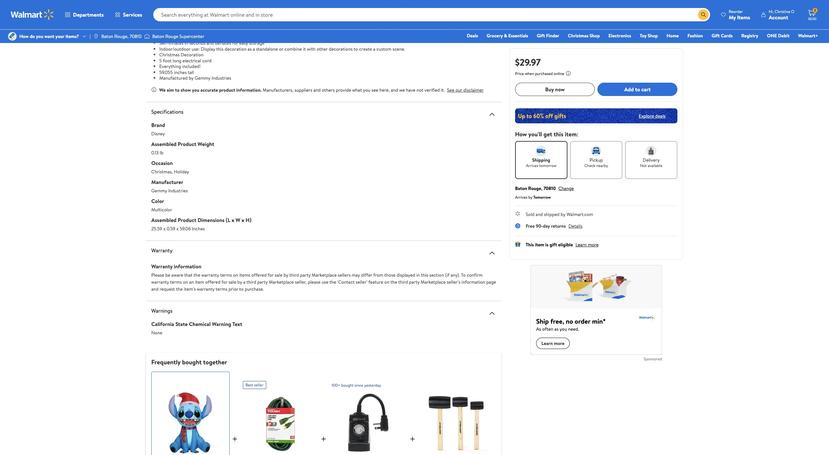 Task type: locate. For each thing, give the bounding box(es) containing it.
0 horizontal spatial shop
[[590, 32, 600, 39]]

warranty right "item's"
[[197, 286, 215, 292]]

 image
[[144, 33, 150, 40], [93, 34, 99, 39]]

simple.
[[189, 34, 202, 41]]

1 vertical spatial rouge,
[[529, 185, 543, 192]]

0 horizontal spatial plus image
[[231, 435, 239, 443]]

baton for baton rouge supercenter
[[152, 33, 164, 40]]

is left super
[[172, 34, 175, 41]]

the down those
[[391, 279, 398, 285]]

in down supercenter
[[185, 40, 188, 46]]

0 horizontal spatial sale
[[229, 279, 237, 285]]

0 vertical spatial sale
[[275, 272, 283, 278]]

tall
[[188, 69, 194, 76]]

Walmart Site-Wide search field
[[153, 8, 711, 21]]

0 horizontal spatial is
[[172, 34, 175, 41]]

offered right an
[[205, 279, 221, 285]]

 image
[[8, 32, 17, 41]]

warranty down please at left bottom
[[151, 279, 169, 285]]

on left an
[[183, 279, 188, 285]]

to
[[354, 46, 358, 52], [636, 86, 641, 93], [175, 87, 180, 93], [240, 286, 244, 292]]

0 vertical spatial rouge,
[[114, 33, 129, 40]]

toy shop link
[[637, 32, 662, 39]]

to right aim at the top of the page
[[175, 87, 180, 93]]

christmas inside lights with energy-efficient led lighting setup is super simple. just plug it in, stake it down and watch the magic unfold self-inflates in seconds and deflates for easy storage indoor/outdoor use: display this decoration as a standalone or combine it with other decorations to create a custom scene. christmas decoration 5 foot long electrical cord everything included! 59.055 inches tall manufactured by gemmy industries
[[159, 51, 180, 58]]

warranty right that
[[202, 272, 219, 278]]

use
[[322, 279, 329, 285]]

by inside lights with energy-efficient led lighting setup is super simple. just plug it in, stake it down and watch the magic unfold self-inflates in seconds and deflates for easy storage indoor/outdoor use: display this decoration as a standalone or combine it with other decorations to create a custom scene. christmas decoration 5 foot long electrical cord everything included! 59.055 inches tall manufactured by gemmy industries
[[189, 75, 194, 81]]

1 horizontal spatial  image
[[144, 33, 150, 40]]

0 vertical spatial item
[[536, 242, 545, 248]]

for left easy
[[232, 40, 238, 46]]

1 vertical spatial product
[[178, 216, 197, 224]]

'contact
[[338, 279, 355, 285]]

chemical
[[189, 320, 211, 328]]

2 horizontal spatial for
[[268, 272, 274, 278]]

2 horizontal spatial it
[[303, 46, 306, 52]]

you right "do"
[[36, 33, 43, 40]]

it left the in,
[[223, 34, 225, 41]]

1 vertical spatial 70810
[[544, 185, 556, 192]]

create
[[360, 46, 372, 52]]

1 vertical spatial in
[[417, 272, 420, 278]]

1 horizontal spatial industries
[[212, 75, 231, 81]]

0 horizontal spatial you
[[36, 33, 43, 40]]

1 vertical spatial how
[[516, 130, 528, 138]]

on left items
[[233, 272, 238, 278]]

with left other
[[307, 46, 316, 52]]

we aim to show you accurate product information. manufacturers, suppliers and others provide what you see here, and we have not verified it. see our disclaimer
[[159, 87, 484, 93]]

magic
[[289, 34, 301, 41]]

product left weight
[[178, 140, 197, 148]]

to inside warranty information please be aware that the warranty terms on items offered for sale by third party marketplace sellers may differ from those displayed in this section (if any). to confirm warranty terms on an item offered for sale by a third party marketplace seller, please use the 'contact seller' feature on the third party marketplace seller's information page and request the item's warranty terms prior to purchase.
[[240, 286, 244, 292]]

product up "59.06"
[[178, 216, 197, 224]]

up to sixty percent off deals. shop now. image
[[516, 108, 678, 123]]

to right prior
[[240, 286, 244, 292]]

information up that
[[174, 263, 202, 270]]

1 vertical spatial assembled
[[151, 216, 177, 224]]

1 horizontal spatial christmas
[[569, 32, 589, 39]]

party up purchase.
[[257, 279, 268, 285]]

 image left setup
[[144, 33, 150, 40]]

in inside warranty information please be aware that the warranty terms on items offered for sale by third party marketplace sellers may differ from those displayed in this section (if any). to confirm warranty terms on an item offered for sale by a third party marketplace seller, please use the 'contact seller' feature on the third party marketplace seller's information page and request the item's warranty terms prior to purchase.
[[417, 272, 420, 278]]

displayed
[[397, 272, 416, 278]]

$29.97
[[516, 56, 541, 69]]

a right 'create'
[[374, 46, 376, 52]]

0 vertical spatial with
[[173, 28, 181, 35]]

1 vertical spatial gemmy
[[151, 187, 167, 194]]

shop left electronics
[[590, 32, 600, 39]]

the right that
[[194, 272, 200, 278]]

1 horizontal spatial 70810
[[544, 185, 556, 192]]

grocery
[[487, 32, 503, 39]]

2 vertical spatial for
[[222, 279, 228, 285]]

third down the displayed
[[399, 279, 408, 285]]

0 vertical spatial product
[[178, 140, 197, 148]]

home
[[667, 32, 680, 39]]

third up seller,
[[290, 272, 299, 278]]

warranty down the 25.59
[[151, 247, 173, 254]]

want
[[44, 33, 54, 40]]

gift
[[550, 242, 558, 248]]

clear search field text image
[[691, 12, 696, 17]]

lb
[[160, 149, 164, 156]]

how left you'll
[[516, 130, 528, 138]]

decoration
[[225, 46, 247, 52]]

1 vertical spatial christmas
[[159, 51, 180, 58]]

everything
[[159, 63, 181, 70]]

baton up self-
[[152, 33, 164, 40]]

plus image
[[231, 435, 239, 443], [320, 435, 328, 443], [409, 435, 417, 443]]

2 vertical spatial terms
[[216, 286, 228, 292]]

sponsored
[[644, 356, 663, 362]]

learn more button
[[576, 242, 599, 248]]

buy
[[546, 86, 554, 93]]

1 horizontal spatial bought
[[342, 382, 354, 388]]

industries
[[212, 75, 231, 81], [168, 187, 188, 194]]

it right combine at the left top of the page
[[303, 46, 306, 52]]

this inside warranty information please be aware that the warranty terms on items offered for sale by third party marketplace sellers may differ from those displayed in this section (if any). to confirm warranty terms on an item offered for sale by a third party marketplace seller, please use the 'contact seller' feature on the third party marketplace seller's information page and request the item's warranty terms prior to purchase.
[[421, 272, 429, 278]]

display
[[201, 46, 215, 52]]

hyper tough 50ft 16awg 3 prong single outlet outdoor extension cord image
[[249, 392, 311, 454]]

0 vertical spatial gemmy
[[195, 75, 211, 81]]

marketplace up use
[[312, 272, 337, 278]]

0 vertical spatial in
[[185, 40, 188, 46]]

70810 up tomorrow
[[544, 185, 556, 192]]

1 horizontal spatial information
[[462, 279, 486, 285]]

arrives up sold at the right of page
[[516, 194, 528, 200]]

gift cards link
[[709, 32, 736, 39]]

2 horizontal spatial third
[[399, 279, 408, 285]]

is
[[172, 34, 175, 41], [546, 242, 549, 248]]

2 horizontal spatial plus image
[[409, 435, 417, 443]]

in,
[[227, 34, 231, 41]]

marketplace down section
[[421, 279, 446, 285]]

1 horizontal spatial rouge,
[[529, 185, 543, 192]]

1 vertical spatial bought
[[342, 382, 354, 388]]

1 horizontal spatial shop
[[648, 32, 659, 39]]

for right an
[[222, 279, 228, 285]]

x right w
[[242, 216, 245, 224]]

arrives inside "baton rouge, 70810 change arrives by tomorrow"
[[516, 194, 528, 200]]

x
[[232, 216, 235, 224], [242, 216, 245, 224], [164, 225, 166, 232], [177, 225, 179, 232]]

one debit link
[[765, 32, 793, 39]]

the left "item's"
[[176, 286, 183, 292]]

you left see
[[363, 87, 371, 93]]

2 horizontal spatial on
[[385, 279, 390, 285]]

1 horizontal spatial marketplace
[[312, 272, 337, 278]]

rouge,
[[114, 33, 129, 40], [529, 185, 543, 192]]

0 horizontal spatial this
[[216, 46, 224, 52]]

inches
[[192, 225, 205, 232]]

gemmy
[[195, 75, 211, 81], [151, 187, 167, 194]]

1 vertical spatial offered
[[205, 279, 221, 285]]

the right watch
[[282, 34, 288, 41]]

terms up prior
[[220, 272, 232, 278]]

warranty inside warranty information please be aware that the warranty terms on items offered for sale by third party marketplace sellers may differ from those displayed in this section (if any). to confirm warranty terms on an item offered for sale by a third party marketplace seller, please use the 'contact seller' feature on the third party marketplace seller's information page and request the item's warranty terms prior to purchase.
[[151, 263, 173, 270]]

1 vertical spatial industries
[[168, 187, 188, 194]]

 image for baton rouge supercenter
[[144, 33, 150, 40]]

to left cart
[[636, 86, 641, 93]]

gift left finder
[[537, 32, 546, 39]]

item right this in the right bottom of the page
[[536, 242, 545, 248]]

marketplace left seller,
[[269, 279, 294, 285]]

1 vertical spatial item
[[195, 279, 204, 285]]

christmas right finder
[[569, 32, 589, 39]]

industries down manufacturer
[[168, 187, 188, 194]]

0 horizontal spatial how
[[19, 33, 29, 40]]

2 product from the top
[[178, 216, 197, 224]]

1 horizontal spatial item
[[536, 242, 545, 248]]

1 horizontal spatial third
[[290, 272, 299, 278]]

arrives inside shipping arrives tomorrow
[[527, 163, 539, 168]]

bought right 100+
[[342, 382, 354, 388]]

warranty up please at left bottom
[[151, 263, 173, 270]]

nearby
[[597, 163, 609, 168]]

0 vertical spatial industries
[[212, 75, 231, 81]]

get
[[544, 130, 553, 138]]

sold
[[526, 211, 535, 218]]

seller,
[[295, 279, 307, 285]]

0 horizontal spatial baton
[[101, 33, 113, 40]]

1 horizontal spatial for
[[232, 40, 238, 46]]

yesterday
[[365, 382, 381, 388]]

party down the displayed
[[409, 279, 420, 285]]

warnings image
[[489, 309, 497, 317]]

3 plus image from the left
[[409, 435, 417, 443]]

1 vertical spatial with
[[307, 46, 316, 52]]

0 vertical spatial how
[[19, 33, 29, 40]]

1 warranty from the top
[[151, 247, 173, 254]]

assembled down multicolor
[[151, 216, 177, 224]]

baton up sold at the right of page
[[516, 185, 528, 192]]

explore deals
[[639, 113, 666, 119]]

0 horizontal spatial item
[[195, 279, 204, 285]]

a right as
[[253, 46, 255, 52]]

aim
[[167, 87, 174, 93]]

2 vertical spatial this
[[421, 272, 429, 278]]

0 vertical spatial warranty
[[202, 272, 219, 278]]

just
[[203, 34, 212, 41]]

2 horizontal spatial a
[[374, 46, 376, 52]]

baton for baton rouge, 70810
[[101, 33, 113, 40]]

bought left the together
[[182, 358, 202, 366]]

2 shop from the left
[[648, 32, 659, 39]]

x left 0.59
[[164, 225, 166, 232]]

this inside lights with energy-efficient led lighting setup is super simple. just plug it in, stake it down and watch the magic unfold self-inflates in seconds and deflates for easy storage indoor/outdoor use: display this decoration as a standalone or combine it with other decorations to create a custom scene. christmas decoration 5 foot long electrical cord everything included! 59.055 inches tall manufactured by gemmy industries
[[216, 46, 224, 52]]

walmart+ link
[[796, 32, 822, 39]]

add to cart button
[[598, 83, 678, 96]]

you right show
[[192, 87, 200, 93]]

o
[[792, 9, 795, 14]]

on down those
[[385, 279, 390, 285]]

offered right items
[[252, 272, 267, 278]]

information down confirm
[[462, 279, 486, 285]]

departments button
[[59, 7, 109, 23]]

gemmy right tall
[[195, 75, 211, 81]]

see our disclaimer button
[[447, 87, 484, 93]]

in right the displayed
[[417, 272, 420, 278]]

hyper tough single outlet all-weather outdoor timer image
[[337, 392, 400, 454]]

0 horizontal spatial christmas
[[159, 51, 180, 58]]

intent image for shipping image
[[536, 146, 547, 156]]

christmas
[[569, 32, 589, 39], [159, 51, 180, 58]]

one
[[768, 32, 778, 39]]

confirm
[[467, 272, 483, 278]]

2 horizontal spatial marketplace
[[421, 279, 446, 285]]

&
[[505, 32, 508, 39]]

2 warranty from the top
[[151, 263, 173, 270]]

and left others
[[314, 87, 321, 93]]

0 vertical spatial arrives
[[527, 163, 539, 168]]

available
[[648, 163, 663, 168]]

for right items
[[268, 272, 274, 278]]

this right display
[[216, 46, 224, 52]]

0 vertical spatial this
[[216, 46, 224, 52]]

item right an
[[195, 279, 204, 285]]

0 horizontal spatial gift
[[537, 32, 546, 39]]

0 vertical spatial is
[[172, 34, 175, 41]]

it right stake
[[244, 34, 247, 41]]

rouge, for baton rouge, 70810 change arrives by tomorrow
[[529, 185, 543, 192]]

is inside lights with energy-efficient led lighting setup is super simple. just plug it in, stake it down and watch the magic unfold self-inflates in seconds and deflates for easy storage indoor/outdoor use: display this decoration as a standalone or combine it with other decorations to create a custom scene. christmas decoration 5 foot long electrical cord everything included! 59.055 inches tall manufactured by gemmy industries
[[172, 34, 175, 41]]

0 vertical spatial 70810
[[130, 33, 142, 40]]

watch
[[268, 34, 280, 41]]

terms down aware
[[170, 279, 182, 285]]

in
[[185, 40, 188, 46], [417, 272, 420, 278]]

inches
[[174, 69, 187, 76]]

product
[[219, 87, 235, 93]]

Search search field
[[153, 8, 711, 21]]

2 horizontal spatial party
[[409, 279, 420, 285]]

0 horizontal spatial a
[[243, 279, 246, 285]]

0 horizontal spatial it
[[223, 34, 225, 41]]

70810 inside "baton rouge, 70810 change arrives by tomorrow"
[[544, 185, 556, 192]]

holiday
[[174, 168, 189, 175]]

1 horizontal spatial it
[[244, 34, 247, 41]]

1 horizontal spatial is
[[546, 242, 549, 248]]

debit
[[779, 32, 790, 39]]

warranty for warranty information please be aware that the warranty terms on items offered for sale by third party marketplace sellers may differ from those displayed in this section (if any). to confirm warranty terms on an item offered for sale by a third party marketplace seller, please use the 'contact seller' feature on the third party marketplace seller's information page and request the item's warranty terms prior to purchase.
[[151, 263, 173, 270]]

1 gift from the left
[[537, 32, 546, 39]]

that
[[184, 272, 193, 278]]

1 shop from the left
[[590, 32, 600, 39]]

party up seller,
[[300, 272, 311, 278]]

2 gift from the left
[[712, 32, 721, 39]]

1 product from the top
[[178, 140, 197, 148]]

0 horizontal spatial for
[[222, 279, 228, 285]]

25.59
[[151, 225, 162, 232]]

gift left cards
[[712, 32, 721, 39]]

70810 down services
[[130, 33, 142, 40]]

how left "do"
[[19, 33, 29, 40]]

warranty
[[151, 247, 173, 254], [151, 263, 173, 270]]

california state chemical warning text none
[[151, 320, 243, 336]]

christina
[[775, 9, 791, 14]]

this left section
[[421, 272, 429, 278]]

to left 'create'
[[354, 46, 358, 52]]

0 horizontal spatial  image
[[93, 34, 99, 39]]

1 vertical spatial terms
[[170, 279, 182, 285]]

my
[[730, 14, 737, 21]]

intent image for delivery image
[[647, 146, 657, 156]]

terms left prior
[[216, 286, 228, 292]]

marketplace
[[312, 272, 337, 278], [269, 279, 294, 285], [421, 279, 446, 285]]

for
[[232, 40, 238, 46], [268, 272, 274, 278], [222, 279, 228, 285]]

assembled up lb
[[151, 140, 177, 148]]

rouge, inside "baton rouge, 70810 change arrives by tomorrow"
[[529, 185, 543, 192]]

industries up the product
[[212, 75, 231, 81]]

1 horizontal spatial a
[[253, 46, 255, 52]]

0 vertical spatial assembled
[[151, 140, 177, 148]]

christmas up everything
[[159, 51, 180, 58]]

1 horizontal spatial gemmy
[[195, 75, 211, 81]]

rouge, down services popup button
[[114, 33, 129, 40]]

gift inside "link"
[[537, 32, 546, 39]]

0 vertical spatial terms
[[220, 272, 232, 278]]

add
[[625, 86, 635, 93]]

gemmy up color
[[151, 187, 167, 194]]

details
[[569, 223, 583, 230]]

0 horizontal spatial rouge,
[[114, 33, 129, 40]]

1 horizontal spatial how
[[516, 130, 528, 138]]

1 vertical spatial warranty
[[151, 263, 173, 270]]

rouge, up tomorrow
[[529, 185, 543, 192]]

seller'
[[356, 279, 368, 285]]

third up purchase.
[[247, 279, 256, 285]]

shop for toy shop
[[648, 32, 659, 39]]

and left request
[[151, 286, 159, 292]]

departments
[[73, 11, 104, 18]]

registry
[[742, 32, 759, 39]]

0 horizontal spatial industries
[[168, 187, 188, 194]]

custom
[[377, 46, 392, 52]]

a
[[253, 46, 255, 52], [374, 46, 376, 52], [243, 279, 246, 285]]

tomorrow
[[540, 163, 557, 168]]

shop right 'toy'
[[648, 32, 659, 39]]

a down items
[[243, 279, 246, 285]]

0 horizontal spatial information
[[174, 263, 202, 270]]

cord
[[203, 57, 212, 64]]

0 horizontal spatial bought
[[182, 358, 202, 366]]

0 horizontal spatial party
[[257, 279, 268, 285]]

1 horizontal spatial gift
[[712, 32, 721, 39]]

in inside lights with energy-efficient led lighting setup is super simple. just plug it in, stake it down and watch the magic unfold self-inflates in seconds and deflates for easy storage indoor/outdoor use: display this decoration as a standalone or combine it with other decorations to create a custom scene. christmas decoration 5 foot long electrical cord everything included! 59.055 inches tall manufactured by gemmy industries
[[185, 40, 188, 46]]

with right lights
[[173, 28, 181, 35]]

baton right |
[[101, 33, 113, 40]]

0 vertical spatial warranty
[[151, 247, 173, 254]]

arrives left tomorrow
[[527, 163, 539, 168]]

is left gift
[[546, 242, 549, 248]]

gift for gift cards
[[712, 32, 721, 39]]

rouge, for baton rouge, 70810
[[114, 33, 129, 40]]

0 vertical spatial bought
[[182, 358, 202, 366]]

1 horizontal spatial baton
[[152, 33, 164, 40]]

how for how you'll get this item:
[[516, 130, 528, 138]]

and right the down at the left top
[[260, 34, 267, 41]]

1 horizontal spatial this
[[421, 272, 429, 278]]

this right get
[[554, 130, 564, 138]]

0 vertical spatial for
[[232, 40, 238, 46]]

1 horizontal spatial in
[[417, 272, 420, 278]]

 image right |
[[93, 34, 99, 39]]

0 horizontal spatial in
[[185, 40, 188, 46]]

together
[[203, 358, 227, 366]]

manufacturer
[[151, 178, 183, 186]]



Task type: vqa. For each thing, say whether or not it's contained in the screenshot.
Finder
yes



Task type: describe. For each thing, give the bounding box(es) containing it.
x right (l
[[232, 216, 235, 224]]

the inside lights with energy-efficient led lighting setup is super simple. just plug it in, stake it down and watch the magic unfold self-inflates in seconds and deflates for easy storage indoor/outdoor use: display this decoration as a standalone or combine it with other decorations to create a custom scene. christmas decoration 5 foot long electrical cord everything included! 59.055 inches tall manufactured by gemmy industries
[[282, 34, 288, 41]]

in for information
[[417, 272, 420, 278]]

hi, christina o account
[[770, 9, 795, 21]]

you'll
[[529, 130, 543, 138]]

legal information image
[[566, 71, 572, 76]]

in for with
[[185, 40, 188, 46]]

have
[[406, 87, 416, 93]]

shop for christmas shop
[[590, 32, 600, 39]]

gift finder
[[537, 32, 560, 39]]

100+
[[332, 382, 341, 388]]

since
[[355, 382, 364, 388]]

walmart image
[[11, 9, 54, 20]]

california
[[151, 320, 174, 328]]

decoration
[[181, 51, 204, 58]]

may
[[352, 272, 360, 278]]

0 vertical spatial christmas
[[569, 32, 589, 39]]

0 horizontal spatial with
[[173, 28, 181, 35]]

to inside lights with energy-efficient led lighting setup is super simple. just plug it in, stake it down and watch the magic unfold self-inflates in seconds and deflates for easy storage indoor/outdoor use: display this decoration as a standalone or combine it with other decorations to create a custom scene. christmas decoration 5 foot long electrical cord everything included! 59.055 inches tall manufactured by gemmy industries
[[354, 46, 358, 52]]

here,
[[380, 87, 390, 93]]

deflates
[[215, 40, 231, 46]]

grocery & essentials link
[[484, 32, 532, 39]]

0 vertical spatial offered
[[252, 272, 267, 278]]

 image for baton rouge, 70810
[[93, 34, 99, 39]]

1 vertical spatial this
[[554, 130, 564, 138]]

this
[[526, 242, 534, 248]]

shipping arrives tomorrow
[[527, 157, 557, 168]]

prior
[[229, 286, 238, 292]]

as
[[248, 46, 252, 52]]

an
[[189, 279, 194, 285]]

0.59
[[167, 225, 175, 232]]

industries inside lights with energy-efficient led lighting setup is super simple. just plug it in, stake it down and watch the magic unfold self-inflates in seconds and deflates for easy storage indoor/outdoor use: display this decoration as a standalone or combine it with other decorations to create a custom scene. christmas decoration 5 foot long electrical cord everything included! 59.055 inches tall manufactured by gemmy industries
[[212, 75, 231, 81]]

airblown inflatables christmas 4.5 foot lelo and stitch - stitch image
[[160, 392, 222, 454]]

intent image for pickup image
[[592, 146, 602, 156]]

explore deals link
[[637, 110, 669, 122]]

0 horizontal spatial marketplace
[[269, 279, 294, 285]]

1 vertical spatial sale
[[229, 279, 237, 285]]

reorder my items
[[730, 9, 751, 21]]

and left the we
[[391, 87, 399, 93]]

free 90-day returns details
[[526, 223, 583, 230]]

day
[[543, 223, 551, 230]]

gifting made easy image
[[516, 242, 521, 247]]

change
[[559, 185, 575, 192]]

1 horizontal spatial you
[[192, 87, 200, 93]]

supercenter
[[180, 33, 205, 40]]

1 horizontal spatial sale
[[275, 272, 283, 278]]

x right 0.59
[[177, 225, 179, 232]]

0 $0.00
[[809, 7, 817, 21]]

search icon image
[[702, 12, 707, 17]]

baton rouge, 70810 change arrives by tomorrow
[[516, 185, 575, 200]]

please
[[308, 279, 321, 285]]

baton rouge, 70810
[[101, 33, 142, 40]]

walmart+
[[799, 32, 819, 39]]

color
[[151, 197, 164, 205]]

others
[[322, 87, 335, 93]]

eligible
[[559, 242, 574, 248]]

services
[[123, 11, 142, 18]]

how for how do you want your items?
[[19, 33, 29, 40]]

inflates
[[169, 40, 184, 46]]

0 horizontal spatial offered
[[205, 279, 221, 285]]

1 vertical spatial warranty
[[151, 279, 169, 285]]

a inside warranty information please be aware that the warranty terms on items offered for sale by third party marketplace sellers may differ from those displayed in this section (if any). to confirm warranty terms on an item offered for sale by a third party marketplace seller, please use the 'contact seller' feature on the third party marketplace seller's information page and request the item's warranty terms prior to purchase.
[[243, 279, 246, 285]]

1 assembled from the top
[[151, 140, 177, 148]]

suppliers
[[295, 87, 313, 93]]

1 vertical spatial information
[[462, 279, 486, 285]]

warranty for warranty
[[151, 247, 173, 254]]

bought for 100+
[[342, 382, 354, 388]]

buy now button
[[516, 83, 596, 96]]

1 horizontal spatial on
[[233, 272, 238, 278]]

tomorrow
[[534, 194, 551, 200]]

70810 for baton rouge, 70810
[[130, 33, 142, 40]]

0
[[815, 7, 817, 13]]

and right sold at the right of page
[[536, 211, 543, 218]]

essentials
[[509, 32, 529, 39]]

0.13
[[151, 149, 159, 156]]

2 plus image from the left
[[320, 435, 328, 443]]

2 horizontal spatial you
[[363, 87, 371, 93]]

fashion
[[688, 32, 704, 39]]

steelhead 3-piece wood handle rubber mallet set | 8oz, 16oz & 32oz mallets | lightweight & durable, strike-minimizing handles image
[[426, 392, 488, 454]]

$0.00
[[809, 16, 817, 21]]

text
[[233, 320, 243, 328]]

70810 for baton rouge, 70810 change arrives by tomorrow
[[544, 185, 556, 192]]

delivery not available
[[641, 157, 663, 168]]

(l
[[226, 216, 231, 224]]

1 horizontal spatial party
[[300, 272, 311, 278]]

warranty image
[[489, 249, 497, 257]]

registry link
[[739, 32, 762, 39]]

items?
[[66, 33, 79, 40]]

it.
[[441, 87, 445, 93]]

1 vertical spatial for
[[268, 272, 274, 278]]

lights
[[159, 28, 172, 35]]

included!
[[182, 63, 201, 70]]

0 horizontal spatial on
[[183, 279, 188, 285]]

unfold
[[303, 34, 315, 41]]

bought for frequently
[[182, 358, 202, 366]]

explore
[[639, 113, 655, 119]]

page
[[487, 279, 497, 285]]

scene.
[[393, 46, 406, 52]]

to inside button
[[636, 86, 641, 93]]

online
[[554, 71, 565, 76]]

frequently
[[151, 358, 181, 366]]

5
[[159, 57, 162, 64]]

request
[[160, 286, 175, 292]]

1 plus image from the left
[[231, 435, 239, 443]]

warranty information please be aware that the warranty terms on items offered for sale by third party marketplace sellers may differ from those displayed in this section (if any). to confirm warranty terms on an item offered for sale by a third party marketplace seller, please use the 'contact seller' feature on the third party marketplace seller's information page and request the item's warranty terms prior to purchase.
[[151, 263, 497, 292]]

gemmy inside lights with energy-efficient led lighting setup is super simple. just plug it in, stake it down and watch the magic unfold self-inflates in seconds and deflates for easy storage indoor/outdoor use: display this decoration as a standalone or combine it with other decorations to create a custom scene. christmas decoration 5 foot long electrical cord everything included! 59.055 inches tall manufactured by gemmy industries
[[195, 75, 211, 81]]

multicolor
[[151, 206, 172, 213]]

1 horizontal spatial with
[[307, 46, 316, 52]]

specifications image
[[489, 110, 497, 118]]

item inside warranty information please be aware that the warranty terms on items offered for sale by third party marketplace sellers may differ from those displayed in this section (if any). to confirm warranty terms on an item offered for sale by a third party marketplace seller, please use the 'contact seller' feature on the third party marketplace seller's information page and request the item's warranty terms prior to purchase.
[[195, 279, 204, 285]]

rouge
[[165, 33, 178, 40]]

toy
[[640, 32, 647, 39]]

details button
[[569, 223, 583, 230]]

0 horizontal spatial third
[[247, 279, 256, 285]]

christmas shop
[[569, 32, 600, 39]]

1 vertical spatial is
[[546, 242, 549, 248]]

items
[[738, 14, 751, 21]]

the right use
[[330, 279, 337, 285]]

state
[[176, 320, 188, 328]]

for inside lights with energy-efficient led lighting setup is super simple. just plug it in, stake it down and watch the magic unfold self-inflates in seconds and deflates for easy storage indoor/outdoor use: display this decoration as a standalone or combine it with other decorations to create a custom scene. christmas decoration 5 foot long electrical cord everything included! 59.055 inches tall manufactured by gemmy industries
[[232, 40, 238, 46]]

account
[[770, 14, 789, 21]]

gift for gift finder
[[537, 32, 546, 39]]

hi,
[[770, 9, 774, 14]]

do
[[30, 33, 35, 40]]

2 vertical spatial warranty
[[197, 286, 215, 292]]

delivery
[[644, 157, 660, 163]]

any).
[[451, 272, 461, 278]]

industries inside brand disney assembled product weight 0.13 lb occasion christmas, holiday manufacturer gemmy industries color multicolor assembled product dimensions (l x w x h) 25.59 x 0.59 x 59.06 inches
[[168, 187, 188, 194]]

by inside "baton rouge, 70810 change arrives by tomorrow"
[[529, 194, 533, 200]]

and down efficient
[[207, 40, 214, 46]]

gemmy inside brand disney assembled product weight 0.13 lb occasion christmas, holiday manufacturer gemmy industries color multicolor assembled product dimensions (l x w x h) 25.59 x 0.59 x 59.06 inches
[[151, 187, 167, 194]]

lights with energy-efficient led lighting setup is super simple. just plug it in, stake it down and watch the magic unfold self-inflates in seconds and deflates for easy storage indoor/outdoor use: display this decoration as a standalone or combine it with other decorations to create a custom scene. christmas decoration 5 foot long electrical cord everything included! 59.055 inches tall manufactured by gemmy industries
[[159, 28, 406, 81]]

occasion
[[151, 159, 173, 167]]

90-
[[536, 223, 544, 230]]

purchased
[[536, 71, 553, 76]]

baton inside "baton rouge, 70810 change arrives by tomorrow"
[[516, 185, 528, 192]]

finder
[[547, 32, 560, 39]]

2 assembled from the top
[[151, 216, 177, 224]]

none
[[151, 329, 163, 336]]

toy shop
[[640, 32, 659, 39]]

deals link
[[464, 32, 482, 39]]

christmas,
[[151, 168, 173, 175]]

pickup
[[590, 157, 604, 163]]

standalone
[[256, 46, 278, 52]]

stake
[[232, 34, 243, 41]]

and inside warranty information please be aware that the warranty terms on items offered for sale by third party marketplace sellers may differ from those displayed in this section (if any). to confirm warranty terms on an item offered for sale by a third party marketplace seller, please use the 'contact seller' feature on the third party marketplace seller's information page and request the item's warranty terms prior to purchase.
[[151, 286, 159, 292]]

those
[[385, 272, 396, 278]]



